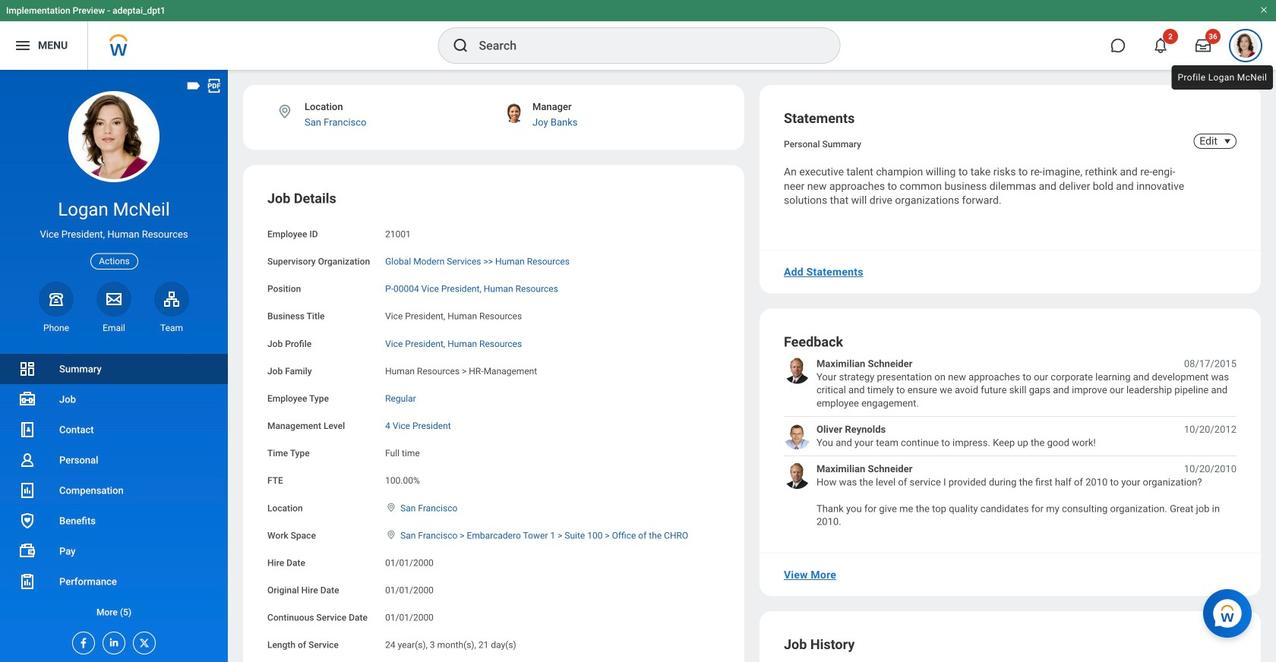 Task type: locate. For each thing, give the bounding box(es) containing it.
group
[[267, 190, 720, 663]]

justify image
[[14, 36, 32, 55]]

employee's photo (maximilian schneider) image up employee's photo (oliver reynolds)
[[784, 357, 811, 384]]

tooltip
[[1169, 62, 1277, 93]]

location image
[[277, 103, 293, 120], [385, 502, 397, 513]]

0 horizontal spatial list
[[0, 354, 228, 628]]

tag image
[[185, 78, 202, 94]]

Search Workday  search field
[[479, 29, 809, 62]]

employee's photo (maximilian schneider) image down employee's photo (oliver reynolds)
[[784, 463, 811, 489]]

phone logan mcneil element
[[39, 322, 74, 334]]

location image
[[385, 530, 397, 541]]

list
[[0, 354, 228, 628], [784, 357, 1237, 529]]

1 vertical spatial employee's photo (maximilian schneider) image
[[784, 463, 811, 489]]

phone image
[[46, 290, 67, 308]]

mail image
[[105, 290, 123, 308]]

1 vertical spatial location image
[[385, 502, 397, 513]]

0 vertical spatial location image
[[277, 103, 293, 120]]

1 horizontal spatial location image
[[385, 502, 397, 513]]

0 vertical spatial employee's photo (maximilian schneider) image
[[784, 357, 811, 384]]

0 horizontal spatial location image
[[277, 103, 293, 120]]

x image
[[134, 633, 150, 650]]

personal summary element
[[784, 136, 862, 150]]

team logan mcneil element
[[154, 322, 189, 334]]

summary image
[[18, 360, 36, 378]]

inbox large image
[[1196, 38, 1211, 53]]

banner
[[0, 0, 1277, 70]]

compensation image
[[18, 482, 36, 500]]

close environment banner image
[[1260, 5, 1269, 14]]

view printable version (pdf) image
[[206, 78, 223, 94]]

employee's photo (maximilian schneider) image
[[784, 357, 811, 384], [784, 463, 811, 489]]



Task type: vqa. For each thing, say whether or not it's contained in the screenshot.
"close environment banner" image
yes



Task type: describe. For each thing, give the bounding box(es) containing it.
employee's photo (oliver reynolds) image
[[784, 423, 811, 450]]

contact image
[[18, 421, 36, 439]]

email logan mcneil element
[[96, 322, 131, 334]]

1 horizontal spatial list
[[784, 357, 1237, 529]]

profile logan mcneil image
[[1234, 33, 1258, 61]]

full time element
[[385, 445, 420, 459]]

navigation pane region
[[0, 70, 228, 663]]

notifications large image
[[1153, 38, 1169, 53]]

2 employee's photo (maximilian schneider) image from the top
[[784, 463, 811, 489]]

1 employee's photo (maximilian schneider) image from the top
[[784, 357, 811, 384]]

performance image
[[18, 573, 36, 591]]

search image
[[452, 36, 470, 55]]

facebook image
[[73, 633, 90, 650]]

job image
[[18, 391, 36, 409]]

view team image
[[163, 290, 181, 308]]

benefits image
[[18, 512, 36, 530]]

caret down image
[[1219, 135, 1237, 147]]

linkedin image
[[103, 633, 120, 649]]

personal image
[[18, 451, 36, 470]]

pay image
[[18, 543, 36, 561]]



